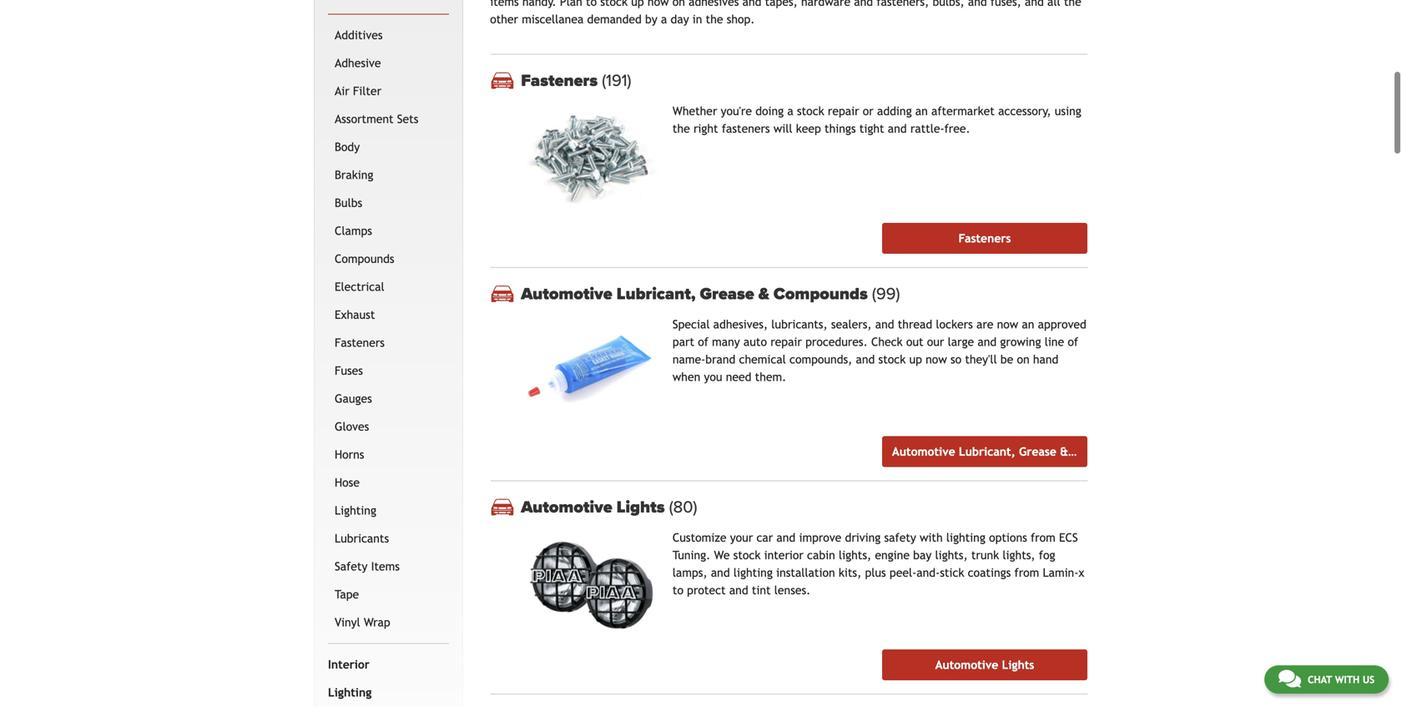 Task type: vqa. For each thing, say whether or not it's contained in the screenshot.
bottommost the List
no



Task type: locate. For each thing, give the bounding box(es) containing it.
lubricant,
[[617, 284, 696, 304], [959, 445, 1016, 458]]

lights, up kits,
[[839, 549, 872, 562]]

wrap
[[364, 616, 390, 629]]

fuses link
[[331, 357, 446, 385]]

2 horizontal spatial stock
[[879, 353, 906, 366]]

1 vertical spatial lighting link
[[325, 679, 446, 707]]

approved
[[1038, 318, 1087, 331]]

2 of from the left
[[1068, 335, 1079, 349]]

0 horizontal spatial repair
[[771, 335, 802, 349]]

chat
[[1308, 674, 1333, 685]]

1 horizontal spatial now
[[997, 318, 1019, 331]]

name-
[[673, 353, 706, 366]]

assortment sets link
[[331, 105, 446, 133]]

1 horizontal spatial grease
[[1019, 445, 1057, 458]]

compounds for the top automotive lubricant, grease & compounds link
[[774, 284, 868, 304]]

and up check
[[876, 318, 895, 331]]

fasteners for fasteners link to the middle
[[959, 232, 1011, 245]]

lights, down options
[[1003, 549, 1036, 562]]

electrical
[[335, 280, 385, 293]]

1 vertical spatial lubricant,
[[959, 445, 1016, 458]]

lighting link down interior
[[325, 679, 446, 707]]

many
[[712, 335, 740, 349]]

lighting down interior
[[328, 686, 372, 699]]

driving
[[845, 531, 881, 544]]

adding
[[877, 104, 912, 118]]

lubricants
[[335, 532, 389, 545]]

large
[[948, 335, 974, 349]]

peel-
[[890, 566, 917, 579]]

using
[[1055, 104, 1082, 118]]

2 lights, from the left
[[935, 549, 968, 562]]

and down 'adding'
[[888, 122, 907, 135]]

engine
[[875, 549, 910, 562]]

car
[[757, 531, 773, 544]]

repair up things
[[828, 104, 860, 118]]

keep
[[796, 122, 821, 135]]

from up fog on the right
[[1031, 531, 1056, 544]]

vinyl wrap link
[[331, 608, 446, 636]]

ecs
[[1059, 531, 1078, 544]]

1 horizontal spatial lights,
[[935, 549, 968, 562]]

air filter
[[335, 84, 382, 98]]

with up 'bay'
[[920, 531, 943, 544]]

interior link
[[325, 651, 446, 679]]

1 vertical spatial lighting
[[734, 566, 773, 579]]

customize
[[673, 531, 727, 544]]

2 vertical spatial compounds
[[1072, 445, 1135, 458]]

with inside the customize your car and improve driving safety with lighting options from ecs tuning. we stock interior cabin lights, engine bay lights, trunk lights, fog lamps, and lighting installation kits, plus peel-and-stick coatings from lamin-x to protect and tint lenses.
[[920, 531, 943, 544]]

1 horizontal spatial automotive lubricant, grease & compounds
[[892, 445, 1135, 458]]

0 vertical spatial grease
[[700, 284, 754, 304]]

tape link
[[331, 581, 446, 608]]

0 vertical spatial automotive lubricant, grease & compounds
[[521, 284, 872, 304]]

0 vertical spatial lights
[[617, 497, 665, 517]]

general purpose subcategories element
[[328, 14, 449, 644]]

vinyl wrap
[[335, 616, 390, 629]]

2 vertical spatial stock
[[734, 549, 761, 562]]

0 horizontal spatial lights,
[[839, 549, 872, 562]]

0 vertical spatial an
[[916, 104, 928, 118]]

stock up keep
[[797, 104, 825, 118]]

exhaust
[[335, 308, 375, 321]]

line
[[1045, 335, 1065, 349]]

special
[[673, 318, 710, 331]]

automotive lights
[[521, 497, 669, 517], [936, 658, 1035, 672]]

1 vertical spatial lights
[[1002, 658, 1035, 672]]

1 horizontal spatial lighting
[[947, 531, 986, 544]]

we
[[714, 549, 730, 562]]

fasteners
[[722, 122, 770, 135]]

3 lights, from the left
[[1003, 549, 1036, 562]]

0 vertical spatial from
[[1031, 531, 1056, 544]]

clamps link
[[331, 217, 446, 245]]

lighting inside general purpose subcategories element
[[335, 504, 377, 517]]

improve
[[799, 531, 842, 544]]

0 vertical spatial lighting
[[335, 504, 377, 517]]

1 vertical spatial grease
[[1019, 445, 1057, 458]]

lights,
[[839, 549, 872, 562], [935, 549, 968, 562], [1003, 549, 1036, 562]]

lighting up lubricants
[[335, 504, 377, 517]]

vinyl
[[335, 616, 360, 629]]

lights, up stick
[[935, 549, 968, 562]]

compounds for automotive lubricant, grease & compounds link to the bottom
[[1072, 445, 1135, 458]]

gauges
[[335, 392, 372, 405]]

up
[[910, 353, 923, 366]]

stock down your
[[734, 549, 761, 562]]

compounds inside general purpose subcategories element
[[335, 252, 395, 265]]

lighting up trunk
[[947, 531, 986, 544]]

1 vertical spatial with
[[1336, 674, 1360, 685]]

lubricants link
[[331, 525, 446, 553]]

1 vertical spatial fasteners
[[959, 232, 1011, 245]]

fasteners inside general purpose subcategories element
[[335, 336, 385, 349]]

1 vertical spatial stock
[[879, 353, 906, 366]]

1 horizontal spatial automotive lights
[[936, 658, 1035, 672]]

0 vertical spatial stock
[[797, 104, 825, 118]]

1 horizontal spatial lights
[[1002, 658, 1035, 672]]

0 vertical spatial with
[[920, 531, 943, 544]]

lamps,
[[673, 566, 708, 579]]

1 horizontal spatial an
[[1022, 318, 1035, 331]]

and left tint
[[730, 584, 749, 597]]

interior
[[328, 658, 370, 671]]

accessory,
[[999, 104, 1052, 118]]

exhaust link
[[331, 301, 446, 329]]

0 vertical spatial automotive lights
[[521, 497, 669, 517]]

1 horizontal spatial fasteners
[[521, 71, 602, 91]]

from down fog on the right
[[1015, 566, 1040, 579]]

of right line
[[1068, 335, 1079, 349]]

lighting up tint
[[734, 566, 773, 579]]

0 horizontal spatial automotive lubricant, grease & compounds
[[521, 284, 872, 304]]

clamps
[[335, 224, 372, 237]]

with inside chat with us link
[[1336, 674, 1360, 685]]

0 vertical spatial fasteners
[[521, 71, 602, 91]]

assortment
[[335, 112, 394, 125]]

safety items
[[335, 560, 400, 573]]

and down 'we'
[[711, 566, 730, 579]]

air filter link
[[331, 77, 446, 105]]

1 horizontal spatial compounds
[[774, 284, 868, 304]]

1 horizontal spatial with
[[1336, 674, 1360, 685]]

1 horizontal spatial repair
[[828, 104, 860, 118]]

an up growing
[[1022, 318, 1035, 331]]

items
[[371, 560, 400, 573]]

0 horizontal spatial automotive lights
[[521, 497, 669, 517]]

1 vertical spatial compounds
[[774, 284, 868, 304]]

to
[[673, 584, 684, 597]]

0 vertical spatial lubricant,
[[617, 284, 696, 304]]

0 vertical spatial automotive lubricant, grease & compounds link
[[521, 284, 1088, 304]]

on
[[1017, 353, 1030, 366]]

2 horizontal spatial fasteners
[[959, 232, 1011, 245]]

installation
[[777, 566, 835, 579]]

0 horizontal spatial of
[[698, 335, 709, 349]]

stock down check
[[879, 353, 906, 366]]

fog
[[1039, 549, 1056, 562]]

compounds,
[[790, 353, 853, 366]]

procedures.
[[806, 335, 868, 349]]

2 horizontal spatial compounds
[[1072, 445, 1135, 458]]

them.
[[755, 370, 787, 384]]

lighting for bottom "lighting" "link"
[[328, 686, 372, 699]]

sets
[[397, 112, 419, 125]]

2 vertical spatial fasteners
[[335, 336, 385, 349]]

kits,
[[839, 566, 862, 579]]

1 horizontal spatial &
[[1060, 445, 1069, 458]]

special adhesives, lubricants, sealers, and thread lockers are now an approved part of many auto repair procedures. check out our large and growing line of name-brand chemical compounds, and stock up now so they'll be on hand when you need them.
[[673, 318, 1087, 384]]

0 horizontal spatial now
[[926, 353, 947, 366]]

0 vertical spatial &
[[759, 284, 770, 304]]

0 vertical spatial now
[[997, 318, 1019, 331]]

now up growing
[[997, 318, 1019, 331]]

of right part
[[698, 335, 709, 349]]

things
[[825, 122, 856, 135]]

1 vertical spatial automotive lights
[[936, 658, 1035, 672]]

with
[[920, 531, 943, 544], [1336, 674, 1360, 685]]

&
[[759, 284, 770, 304], [1060, 445, 1069, 458]]

1 vertical spatial repair
[[771, 335, 802, 349]]

0 vertical spatial compounds
[[335, 252, 395, 265]]

brand
[[706, 353, 736, 366]]

an up rattle-
[[916, 104, 928, 118]]

automotive lights link
[[521, 497, 1088, 517], [882, 650, 1088, 680]]

repair down lubricants,
[[771, 335, 802, 349]]

automotive lubricant, grease & compounds link
[[521, 284, 1088, 304], [882, 436, 1135, 467]]

0 vertical spatial repair
[[828, 104, 860, 118]]

0 horizontal spatial an
[[916, 104, 928, 118]]

1 horizontal spatial of
[[1068, 335, 1079, 349]]

1 vertical spatial an
[[1022, 318, 1035, 331]]

0 horizontal spatial fasteners
[[335, 336, 385, 349]]

1 horizontal spatial stock
[[797, 104, 825, 118]]

1 vertical spatial automotive lights link
[[882, 650, 1088, 680]]

doing
[[756, 104, 784, 118]]

now down our at the top of page
[[926, 353, 947, 366]]

1 vertical spatial from
[[1015, 566, 1040, 579]]

with left us
[[1336, 674, 1360, 685]]

plus
[[865, 566, 886, 579]]

0 horizontal spatial compounds
[[335, 252, 395, 265]]

lighting link
[[331, 497, 446, 525], [325, 679, 446, 707]]

horns link
[[331, 441, 446, 469]]

us
[[1363, 674, 1375, 685]]

gauges link
[[331, 385, 446, 413]]

0 vertical spatial lighting
[[947, 531, 986, 544]]

0 horizontal spatial lubricant,
[[617, 284, 696, 304]]

1 vertical spatial lighting
[[328, 686, 372, 699]]

2 horizontal spatial lights,
[[1003, 549, 1036, 562]]

safety
[[885, 531, 917, 544]]

0 horizontal spatial stock
[[734, 549, 761, 562]]

0 horizontal spatial with
[[920, 531, 943, 544]]

lighting link up lubricants
[[331, 497, 446, 525]]

options
[[989, 531, 1028, 544]]

automotive lubricant, grease & compounds thumbnail image image
[[521, 319, 659, 423]]

lighting
[[335, 504, 377, 517], [328, 686, 372, 699]]



Task type: describe. For each thing, give the bounding box(es) containing it.
free.
[[945, 122, 971, 135]]

hand
[[1033, 353, 1059, 366]]

filter
[[353, 84, 382, 98]]

protect
[[687, 584, 726, 597]]

safety
[[335, 560, 368, 573]]

whether
[[673, 104, 717, 118]]

so
[[951, 353, 962, 366]]

body
[[335, 140, 360, 153]]

1 lights, from the left
[[839, 549, 872, 562]]

repair inside special adhesives, lubricants, sealers, and thread lockers are now an approved part of many auto repair procedures. check out our large and growing line of name-brand chemical compounds, and stock up now so they'll be on hand when you need them.
[[771, 335, 802, 349]]

and up 'interior'
[[777, 531, 796, 544]]

an inside whether you're doing a stock repair or adding an aftermarket accessory, using the right fasteners will keep things tight and rattle-free.
[[916, 104, 928, 118]]

an inside special adhesives, lubricants, sealers, and thread lockers are now an approved part of many auto repair procedures. check out our large and growing line of name-brand chemical compounds, and stock up now so they'll be on hand when you need them.
[[1022, 318, 1035, 331]]

compounds link
[[331, 245, 446, 273]]

interior
[[764, 549, 804, 562]]

0 vertical spatial automotive lights link
[[521, 497, 1088, 517]]

additives link
[[331, 21, 446, 49]]

gloves link
[[331, 413, 446, 441]]

and inside whether you're doing a stock repair or adding an aftermarket accessory, using the right fasteners will keep things tight and rattle-free.
[[888, 122, 907, 135]]

coatings
[[968, 566, 1011, 579]]

and down check
[[856, 353, 875, 366]]

additives
[[335, 28, 383, 42]]

you're
[[721, 104, 752, 118]]

will
[[774, 122, 793, 135]]

tight
[[860, 122, 885, 135]]

0 vertical spatial lighting link
[[331, 497, 446, 525]]

or
[[863, 104, 874, 118]]

out
[[907, 335, 924, 349]]

assortment sets
[[335, 112, 419, 125]]

adhesive
[[335, 56, 381, 70]]

gloves
[[335, 420, 369, 433]]

1 horizontal spatial lubricant,
[[959, 445, 1016, 458]]

1 of from the left
[[698, 335, 709, 349]]

bulbs
[[335, 196, 362, 209]]

chat with us link
[[1265, 665, 1389, 694]]

stock inside the customize your car and improve driving safety with lighting options from ecs tuning. we stock interior cabin lights, engine bay lights, trunk lights, fog lamps, and lighting installation kits, plus peel-and-stick coatings from lamin-x to protect and tint lenses.
[[734, 549, 761, 562]]

check
[[872, 335, 903, 349]]

fasteners for bottommost fasteners link
[[335, 336, 385, 349]]

braking
[[335, 168, 374, 181]]

safety items link
[[331, 553, 446, 581]]

comments image
[[1279, 669, 1302, 689]]

braking link
[[331, 161, 446, 189]]

body link
[[331, 133, 446, 161]]

fasteners thumbnail image image
[[521, 106, 659, 210]]

thread
[[898, 318, 933, 331]]

when
[[673, 370, 701, 384]]

stock inside special adhesives, lubricants, sealers, and thread lockers are now an approved part of many auto repair procedures. check out our large and growing line of name-brand chemical compounds, and stock up now so they'll be on hand when you need them.
[[879, 353, 906, 366]]

1 vertical spatial fasteners link
[[882, 223, 1088, 254]]

tuning.
[[673, 549, 711, 562]]

stock inside whether you're doing a stock repair or adding an aftermarket accessory, using the right fasteners will keep things tight and rattle-free.
[[797, 104, 825, 118]]

repair inside whether you're doing a stock repair or adding an aftermarket accessory, using the right fasteners will keep things tight and rattle-free.
[[828, 104, 860, 118]]

lubricants,
[[772, 318, 828, 331]]

0 vertical spatial fasteners link
[[521, 71, 1088, 91]]

fasteners for top fasteners link
[[521, 71, 602, 91]]

air
[[335, 84, 350, 98]]

0 horizontal spatial grease
[[700, 284, 754, 304]]

sealers,
[[831, 318, 872, 331]]

1 vertical spatial automotive lubricant, grease & compounds link
[[882, 436, 1135, 467]]

electrical link
[[331, 273, 446, 301]]

lenses.
[[775, 584, 811, 597]]

be
[[1001, 353, 1014, 366]]

lockers
[[936, 318, 973, 331]]

auto
[[744, 335, 767, 349]]

0 horizontal spatial &
[[759, 284, 770, 304]]

part
[[673, 335, 695, 349]]

1 vertical spatial &
[[1060, 445, 1069, 458]]

tint
[[752, 584, 771, 597]]

customize your car and improve driving safety with lighting options from ecs tuning. we stock interior cabin lights, engine bay lights, trunk lights, fog lamps, and lighting installation kits, plus peel-and-stick coatings from lamin-x to protect and tint lenses.
[[673, 531, 1085, 597]]

lighting for the topmost "lighting" "link"
[[335, 504, 377, 517]]

right
[[694, 122, 719, 135]]

1 vertical spatial automotive lubricant, grease & compounds
[[892, 445, 1135, 458]]

hose
[[335, 476, 360, 489]]

chemical
[[739, 353, 786, 366]]

trunk
[[972, 549, 1000, 562]]

stick
[[940, 566, 965, 579]]

bay
[[914, 549, 932, 562]]

are
[[977, 318, 994, 331]]

0 horizontal spatial lights
[[617, 497, 665, 517]]

and-
[[917, 566, 940, 579]]

1 vertical spatial now
[[926, 353, 947, 366]]

hose link
[[331, 469, 446, 497]]

cabin
[[807, 549, 836, 562]]

adhesive link
[[331, 49, 446, 77]]

adhesives,
[[714, 318, 768, 331]]

aftermarket
[[932, 104, 995, 118]]

fuses
[[335, 364, 363, 377]]

0 horizontal spatial lighting
[[734, 566, 773, 579]]

automotive lights thumbnail image image
[[521, 532, 659, 636]]

and down are
[[978, 335, 997, 349]]

2 vertical spatial fasteners link
[[331, 329, 446, 357]]

a
[[788, 104, 794, 118]]

horns
[[335, 448, 364, 461]]



